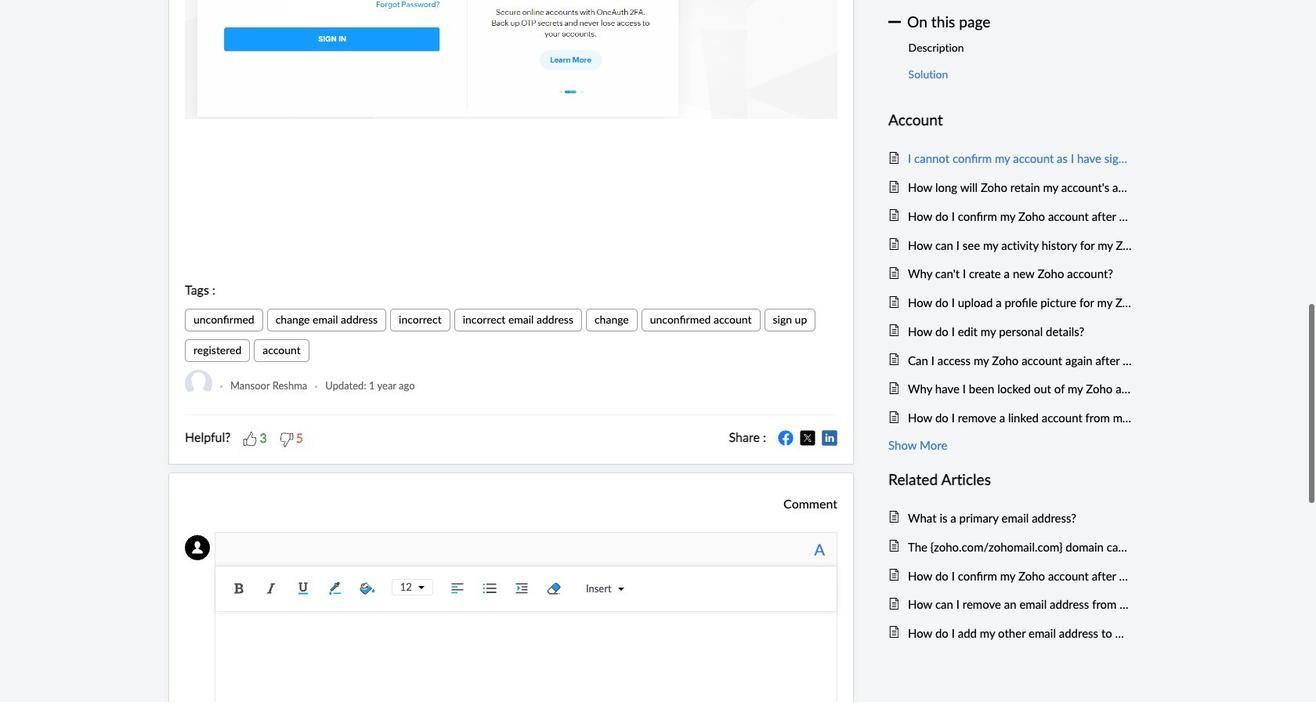 Task type: vqa. For each thing, say whether or not it's contained in the screenshot.
the choose languages element
no



Task type: locate. For each thing, give the bounding box(es) containing it.
0 vertical spatial heading
[[889, 108, 1133, 133]]

2 heading from the top
[[889, 468, 1133, 492]]

font color image
[[324, 577, 347, 600]]

lists image
[[478, 577, 502, 600]]

1 vertical spatial heading
[[889, 468, 1133, 492]]

indent image
[[510, 577, 534, 600]]

twitter image
[[800, 430, 816, 446]]

background color image
[[356, 577, 379, 600]]

italic (ctrl+i) image
[[259, 577, 283, 600]]

underline (ctrl+u) image
[[291, 577, 315, 600]]

1 heading from the top
[[889, 108, 1133, 133]]

heading
[[889, 108, 1133, 133], [889, 468, 1133, 492]]

a gif showing how to edit the email address that is registered incorrectly. image
[[185, 0, 838, 119]]

linkedin image
[[822, 430, 838, 446]]



Task type: describe. For each thing, give the bounding box(es) containing it.
insert options image
[[612, 586, 624, 593]]

bold (ctrl+b) image
[[227, 577, 251, 600]]

font size image
[[412, 585, 425, 591]]

align image
[[446, 577, 469, 600]]

facebook image
[[778, 430, 794, 446]]

clear formatting image
[[542, 577, 566, 600]]



